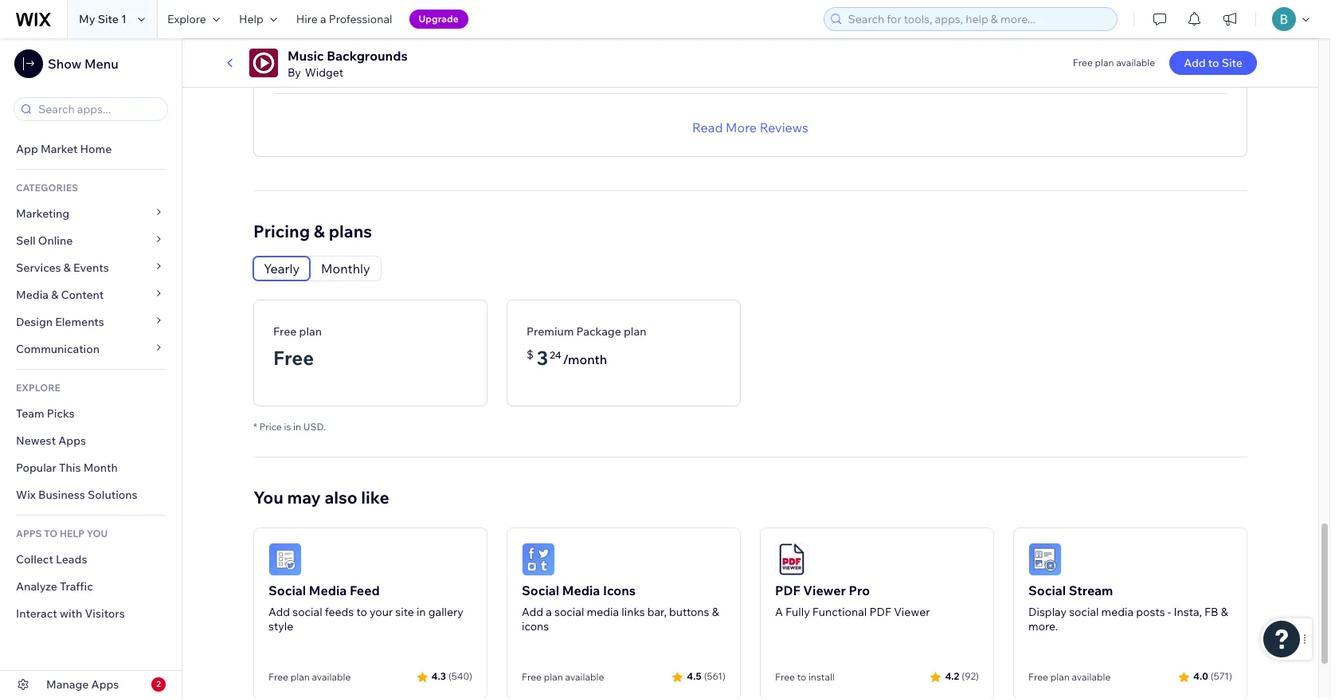 Task type: vqa. For each thing, say whether or not it's contained in the screenshot.


Task type: locate. For each thing, give the bounding box(es) containing it.
apps for newest apps
[[58, 434, 86, 448]]

music backgrounds logo image
[[249, 49, 278, 77]]

monthly
[[321, 260, 370, 276]]

add down social media feed logo
[[269, 605, 290, 619]]

0 vertical spatial a
[[320, 12, 326, 26]]

to left install at the bottom right
[[798, 671, 807, 683]]

0 horizontal spatial social
[[293, 605, 322, 619]]

1 horizontal spatial add
[[522, 605, 544, 619]]

add down helpful
[[1185, 56, 1206, 70]]

social inside social media feed add social feeds to your site in gallery style
[[269, 582, 306, 598]]

4.5
[[687, 670, 702, 682]]

2 horizontal spatial social
[[1029, 582, 1067, 598]]

read more reviews
[[693, 119, 809, 135]]

app
[[16, 142, 38, 156]]

add down social media icons logo
[[522, 605, 544, 619]]

1 horizontal spatial media
[[309, 582, 347, 598]]

0 horizontal spatial social
[[269, 582, 306, 598]]

0 horizontal spatial media
[[16, 288, 49, 302]]

available down helpful button
[[1117, 57, 1156, 69]]

1 vertical spatial in
[[417, 605, 426, 619]]

0 vertical spatial apps
[[58, 434, 86, 448]]

social left feeds
[[293, 605, 322, 619]]

help
[[60, 528, 85, 540]]

explore
[[167, 12, 206, 26]]

icons
[[522, 619, 549, 633]]

read more reviews button
[[693, 118, 809, 137]]

& left "events"
[[64, 261, 71, 275]]

my
[[79, 12, 95, 26]]

interact
[[16, 607, 57, 621]]

social
[[293, 605, 322, 619], [555, 605, 584, 619], [1070, 605, 1099, 619]]

social down "stream"
[[1070, 605, 1099, 619]]

4.0
[[1194, 670, 1209, 682]]

to left your
[[357, 605, 367, 619]]

add
[[1185, 56, 1206, 70], [269, 605, 290, 619], [522, 605, 544, 619]]

& inside "link"
[[64, 261, 71, 275]]

social inside social stream display social media posts - insta, fb & more.
[[1070, 605, 1099, 619]]

home
[[80, 142, 112, 156]]

1 horizontal spatial social
[[522, 582, 560, 598]]

(571)
[[1211, 670, 1233, 682]]

monthly button
[[311, 256, 381, 280]]

1 horizontal spatial to
[[798, 671, 807, 683]]

free to install
[[775, 671, 835, 683]]

pdf down pro
[[870, 605, 892, 619]]

viewer up functional
[[804, 582, 846, 598]]

0 horizontal spatial in
[[293, 421, 301, 432]]

1 social from the left
[[269, 582, 306, 598]]

0 horizontal spatial apps
[[58, 434, 86, 448]]

yearly button
[[253, 256, 310, 280]]

available
[[1117, 57, 1156, 69], [312, 671, 351, 683], [565, 671, 604, 683], [1072, 671, 1111, 683]]

media up feeds
[[309, 582, 347, 598]]

show menu button
[[14, 49, 118, 78]]

1 social from the left
[[293, 605, 322, 619]]

viewer right functional
[[894, 605, 930, 619]]

menu
[[84, 56, 118, 72]]

to for add
[[1209, 56, 1220, 70]]

free plan available down "more."
[[1029, 671, 1111, 683]]

market
[[41, 142, 78, 156]]

1 vertical spatial site
[[1222, 56, 1243, 70]]

2 vertical spatial to
[[798, 671, 807, 683]]

0 horizontal spatial to
[[357, 605, 367, 619]]

site down (0)
[[1222, 56, 1243, 70]]

team
[[16, 406, 44, 421]]

& right fb
[[1222, 605, 1229, 619]]

media
[[587, 605, 619, 619], [1102, 605, 1134, 619]]

to for free
[[798, 671, 807, 683]]

posts
[[1137, 605, 1166, 619]]

site left 1
[[98, 12, 119, 26]]

pro
[[849, 582, 870, 598]]

media down icons
[[587, 605, 619, 619]]

add for social media icons
[[522, 605, 544, 619]]

$ 3 24 /month
[[527, 346, 608, 370]]

team picks link
[[0, 400, 182, 427]]

a right hire
[[320, 12, 326, 26]]

help button
[[229, 0, 287, 38]]

professional
[[329, 12, 393, 26]]

social inside social stream display social media posts - insta, fb & more.
[[1029, 582, 1067, 598]]

media
[[16, 288, 49, 302], [309, 582, 347, 598], [563, 582, 600, 598]]

1 horizontal spatial site
[[1222, 56, 1243, 70]]

1 horizontal spatial in
[[417, 605, 426, 619]]

0 horizontal spatial media
[[587, 605, 619, 619]]

available for social stream
[[1072, 671, 1111, 683]]

available down social media icons add a social media links bar, buttons & icons
[[565, 671, 604, 683]]

pdf viewer pro a fully functional pdf viewer
[[775, 582, 930, 619]]

& left content
[[51, 288, 58, 302]]

Search apps... field
[[33, 98, 163, 120]]

3 social from the left
[[1029, 582, 1067, 598]]

& right the buttons
[[712, 605, 719, 619]]

links
[[622, 605, 645, 619]]

viewer
[[804, 582, 846, 598], [894, 605, 930, 619]]

social inside social media icons add a social media links bar, buttons & icons
[[522, 582, 560, 598]]

* price is in usd.
[[253, 421, 326, 432]]

24
[[550, 349, 561, 361]]

newest
[[16, 434, 56, 448]]

1 vertical spatial apps
[[91, 677, 119, 692]]

1 horizontal spatial pdf
[[870, 605, 892, 619]]

1 horizontal spatial media
[[1102, 605, 1134, 619]]

2 horizontal spatial to
[[1209, 56, 1220, 70]]

media inside social media icons add a social media links bar, buttons & icons
[[563, 582, 600, 598]]

media left posts at the bottom right of the page
[[1102, 605, 1134, 619]]

& left plans
[[314, 220, 325, 241]]

4.2 (92)
[[946, 670, 980, 682]]

in right site
[[417, 605, 426, 619]]

0 horizontal spatial add
[[269, 605, 290, 619]]

picks
[[47, 406, 75, 421]]

in
[[293, 421, 301, 432], [417, 605, 426, 619]]

media & content
[[16, 288, 104, 302]]

2 social from the left
[[555, 605, 584, 619]]

to
[[1209, 56, 1220, 70], [357, 605, 367, 619], [798, 671, 807, 683]]

my site 1
[[79, 12, 127, 26]]

2 horizontal spatial social
[[1070, 605, 1099, 619]]

analyze traffic link
[[0, 573, 182, 600]]

3
[[537, 346, 549, 370]]

fully
[[786, 605, 810, 619]]

online
[[38, 234, 73, 248]]

1 horizontal spatial a
[[546, 605, 552, 619]]

& for plans
[[314, 220, 325, 241]]

1 vertical spatial viewer
[[894, 605, 930, 619]]

0 vertical spatial site
[[98, 12, 119, 26]]

free
[[1073, 57, 1093, 69], [273, 324, 297, 338], [273, 346, 314, 370], [269, 671, 289, 683], [522, 671, 542, 683], [775, 671, 795, 683], [1029, 671, 1049, 683]]

0 vertical spatial in
[[293, 421, 301, 432]]

free plan available down icons
[[522, 671, 604, 683]]

traffic
[[60, 579, 93, 594]]

social
[[269, 582, 306, 598], [522, 582, 560, 598], [1029, 582, 1067, 598]]

social down social media feed logo
[[269, 582, 306, 598]]

media & content link
[[0, 281, 182, 308]]

sell online link
[[0, 227, 182, 254]]

4.0 (571)
[[1194, 670, 1233, 682]]

free plan free
[[273, 324, 322, 370]]

hire a professional
[[296, 12, 393, 26]]

social stream logo image
[[1029, 542, 1062, 576]]

upgrade button
[[409, 10, 468, 29]]

you
[[253, 487, 284, 507]]

apps
[[16, 528, 42, 540]]

& inside social media icons add a social media links bar, buttons & icons
[[712, 605, 719, 619]]

2 social from the left
[[522, 582, 560, 598]]

a down social media icons logo
[[546, 605, 552, 619]]

wix business solutions link
[[0, 481, 182, 508]]

1 horizontal spatial social
[[555, 605, 584, 619]]

free plan available down helpful button
[[1073, 57, 1156, 69]]

1 horizontal spatial apps
[[91, 677, 119, 692]]

month
[[83, 461, 118, 475]]

0 vertical spatial viewer
[[804, 582, 846, 598]]

social right icons
[[555, 605, 584, 619]]

apps right manage
[[91, 677, 119, 692]]

available down social stream display social media posts - insta, fb & more.
[[1072, 671, 1111, 683]]

0 horizontal spatial pdf
[[775, 582, 801, 598]]

apps inside newest apps link
[[58, 434, 86, 448]]

display
[[1029, 605, 1067, 619]]

3 social from the left
[[1070, 605, 1099, 619]]

like
[[361, 487, 389, 507]]

(561)
[[704, 670, 726, 682]]

free plan available down the style
[[269, 671, 351, 683]]

1 media from the left
[[587, 605, 619, 619]]

fb
[[1205, 605, 1219, 619]]

apps up this
[[58, 434, 86, 448]]

media inside social media feed add social feeds to your site in gallery style
[[309, 582, 347, 598]]

pdf up the a
[[775, 582, 801, 598]]

in right "is"
[[293, 421, 301, 432]]

to down (0)
[[1209, 56, 1220, 70]]

2 media from the left
[[1102, 605, 1134, 619]]

available down feeds
[[312, 671, 351, 683]]

newest apps link
[[0, 427, 182, 454]]

2 horizontal spatial add
[[1185, 56, 1206, 70]]

1 vertical spatial to
[[357, 605, 367, 619]]

2 horizontal spatial media
[[563, 582, 600, 598]]

add inside social media icons add a social media links bar, buttons & icons
[[522, 605, 544, 619]]

social inside social media feed add social feeds to your site in gallery style
[[293, 605, 322, 619]]

upgrade
[[419, 13, 459, 25]]

social up display
[[1029, 582, 1067, 598]]

wix
[[16, 488, 36, 502]]

solutions
[[88, 488, 138, 502]]

0 vertical spatial to
[[1209, 56, 1220, 70]]

buttons
[[670, 605, 710, 619]]

add to site button
[[1170, 51, 1258, 75]]

social inside social media icons add a social media links bar, buttons & icons
[[555, 605, 584, 619]]

$
[[527, 347, 534, 362]]

0 horizontal spatial site
[[98, 12, 119, 26]]

in inside social media feed add social feeds to your site in gallery style
[[417, 605, 426, 619]]

to inside button
[[1209, 56, 1220, 70]]

pdf viewer pro logo image
[[775, 542, 809, 576]]

social down social media icons logo
[[522, 582, 560, 598]]

1 vertical spatial a
[[546, 605, 552, 619]]

add inside social media feed add social feeds to your site in gallery style
[[269, 605, 290, 619]]

1 horizontal spatial viewer
[[894, 605, 930, 619]]

media left icons
[[563, 582, 600, 598]]

media up design
[[16, 288, 49, 302]]

Search for tools, apps, help & more... field
[[844, 8, 1113, 30]]

site inside button
[[1222, 56, 1243, 70]]



Task type: describe. For each thing, give the bounding box(es) containing it.
social media feed add social feeds to your site in gallery style
[[269, 582, 464, 633]]

plan inside free plan free
[[299, 324, 322, 338]]

stream
[[1069, 582, 1114, 598]]

services & events
[[16, 261, 109, 275]]

show
[[48, 56, 82, 72]]

is
[[284, 421, 291, 432]]

sell
[[16, 234, 36, 248]]

feeds
[[325, 605, 354, 619]]

your
[[370, 605, 393, 619]]

helpful
[[1164, 31, 1207, 47]]

& inside social stream display social media posts - insta, fb & more.
[[1222, 605, 1229, 619]]

services & events link
[[0, 254, 182, 281]]

social media icons logo image
[[522, 542, 556, 576]]

content
[[61, 288, 104, 302]]

available for social media feed
[[312, 671, 351, 683]]

marketing
[[16, 206, 69, 221]]

& for events
[[64, 261, 71, 275]]

this
[[59, 461, 81, 475]]

yearly
[[264, 260, 300, 276]]

social stream display social media posts - insta, fb & more.
[[1029, 582, 1229, 633]]

package
[[577, 324, 622, 338]]

team picks
[[16, 406, 75, 421]]

media inside sidebar element
[[16, 288, 49, 302]]

media for social media icons
[[563, 582, 600, 598]]

media inside social media icons add a social media links bar, buttons & icons
[[587, 605, 619, 619]]

a
[[775, 605, 783, 619]]

install
[[809, 671, 835, 683]]

free plan available for social stream
[[1029, 671, 1111, 683]]

reviews
[[760, 119, 809, 135]]

to inside social media feed add social feeds to your site in gallery style
[[357, 605, 367, 619]]

music
[[288, 48, 324, 64]]

design elements link
[[0, 308, 182, 336]]

icons
[[603, 582, 636, 598]]

wix business solutions
[[16, 488, 138, 502]]

social for social media feed
[[269, 582, 306, 598]]

*
[[253, 421, 257, 432]]

(540)
[[449, 670, 473, 682]]

4.3 (540)
[[432, 670, 473, 682]]

more.
[[1029, 619, 1059, 633]]

free plan available for social media feed
[[269, 671, 351, 683]]

style
[[269, 619, 294, 633]]

gallery
[[429, 605, 464, 619]]

helpful button
[[1140, 29, 1207, 48]]

1
[[121, 12, 127, 26]]

sell online
[[16, 234, 73, 248]]

0 horizontal spatial viewer
[[804, 582, 846, 598]]

apps for manage apps
[[91, 677, 119, 692]]

popular this month link
[[0, 454, 182, 481]]

app market home link
[[0, 135, 182, 163]]

insta,
[[1174, 605, 1203, 619]]

1 vertical spatial pdf
[[870, 605, 892, 619]]

collect leads
[[16, 552, 87, 567]]

add inside button
[[1185, 56, 1206, 70]]

by
[[288, 65, 301, 80]]

site
[[396, 605, 414, 619]]

leads
[[56, 552, 87, 567]]

media for social media feed
[[309, 582, 347, 598]]

0 vertical spatial pdf
[[775, 582, 801, 598]]

social for social media icons
[[522, 582, 560, 598]]

media inside social stream display social media posts - insta, fb & more.
[[1102, 605, 1134, 619]]

premium
[[527, 324, 574, 338]]

add to site
[[1185, 56, 1243, 70]]

collect
[[16, 552, 53, 567]]

manage
[[46, 677, 89, 692]]

music backgrounds by widget
[[288, 48, 408, 80]]

0 horizontal spatial a
[[320, 12, 326, 26]]

communication
[[16, 342, 102, 356]]

4.5 (561)
[[687, 670, 726, 682]]

a inside social media icons add a social media links bar, buttons & icons
[[546, 605, 552, 619]]

sidebar element
[[0, 38, 183, 698]]

services
[[16, 261, 61, 275]]

pricing & plans
[[253, 220, 372, 241]]

marketing link
[[0, 200, 182, 227]]

design elements
[[16, 315, 104, 329]]

feed
[[350, 582, 380, 598]]

visitors
[[85, 607, 125, 621]]

elements
[[55, 315, 104, 329]]

analyze traffic
[[16, 579, 93, 594]]

manage apps
[[46, 677, 119, 692]]

4.3
[[432, 670, 446, 682]]

social media feed logo image
[[269, 542, 302, 576]]

add for social media feed
[[269, 605, 290, 619]]

available for social media icons
[[565, 671, 604, 683]]

bar,
[[648, 605, 667, 619]]

& for content
[[51, 288, 58, 302]]

interact with visitors
[[16, 607, 125, 621]]

hire
[[296, 12, 318, 26]]

functional
[[813, 605, 867, 619]]

-
[[1168, 605, 1172, 619]]

widget
[[305, 65, 343, 80]]

social for social stream
[[1029, 582, 1067, 598]]

categories
[[16, 182, 78, 194]]

social media icons add a social media links bar, buttons & icons
[[522, 582, 719, 633]]

business
[[38, 488, 85, 502]]

also
[[325, 487, 358, 507]]

free plan available for social media icons
[[522, 671, 604, 683]]

events
[[73, 261, 109, 275]]

pricing
[[253, 220, 310, 241]]

usd.
[[303, 421, 326, 432]]

show menu
[[48, 56, 118, 72]]

analyze
[[16, 579, 57, 594]]

4.2
[[946, 670, 960, 682]]



